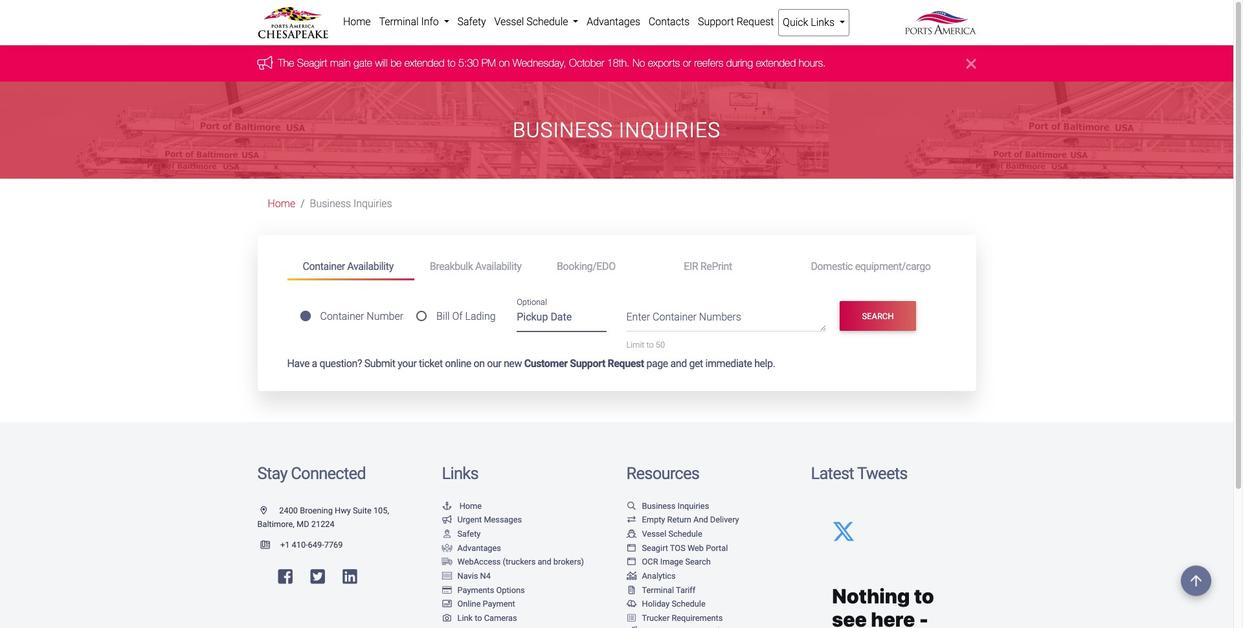 Task type: describe. For each thing, give the bounding box(es) containing it.
1 horizontal spatial vessel schedule
[[642, 529, 702, 539]]

home link for terminal info 'link'
[[339, 9, 375, 35]]

booking/edo
[[557, 260, 616, 272]]

terminal info link
[[375, 9, 453, 35]]

customer
[[524, 357, 568, 370]]

payments options
[[457, 585, 525, 595]]

bells image
[[626, 600, 637, 609]]

7769
[[324, 540, 343, 550]]

trucker requirements link
[[626, 613, 723, 623]]

2 vertical spatial business inquiries
[[642, 501, 709, 511]]

resources
[[626, 464, 699, 483]]

navis n4 link
[[442, 571, 491, 581]]

terminal for terminal info
[[379, 16, 419, 28]]

safety link for terminal info 'link'
[[453, 9, 490, 35]]

support inside support request link
[[698, 16, 734, 28]]

phone office image
[[261, 541, 280, 550]]

new
[[504, 357, 522, 370]]

urgent messages
[[457, 515, 522, 525]]

link to cameras
[[457, 613, 517, 623]]

0 vertical spatial schedule
[[526, 16, 568, 28]]

be
[[390, 57, 402, 69]]

delivery
[[710, 515, 739, 525]]

support request link
[[694, 9, 778, 35]]

Enter Container Numbers text field
[[626, 309, 826, 331]]

container for container availability
[[303, 260, 345, 272]]

the seagirt main gate will be extended to 5:30 pm on wednesday, october 18th.  no exports or reefers during extended hours. link
[[278, 57, 826, 69]]

1 vertical spatial advantages
[[457, 543, 501, 553]]

home for terminal info 'link' the home link
[[343, 16, 371, 28]]

1 vertical spatial request
[[608, 357, 644, 370]]

holiday
[[642, 599, 670, 609]]

numbers
[[699, 311, 741, 323]]

no
[[632, 57, 645, 69]]

empty return and delivery link
[[626, 515, 739, 525]]

to for limit to 50
[[646, 340, 654, 350]]

410-
[[292, 540, 308, 550]]

breakbulk availability
[[430, 260, 521, 272]]

suite
[[353, 506, 371, 515]]

the seagirt main gate will be extended to 5:30 pm on wednesday, october 18th.  no exports or reefers during extended hours.
[[278, 57, 826, 69]]

urgent
[[457, 515, 482, 525]]

messages
[[484, 515, 522, 525]]

bill
[[436, 310, 450, 323]]

immediate
[[705, 357, 752, 370]]

seagirt tos web portal link
[[626, 543, 728, 553]]

bullhorn image
[[257, 56, 278, 70]]

enter
[[626, 311, 650, 323]]

quick links
[[783, 16, 837, 28]]

0 horizontal spatial links
[[442, 464, 478, 483]]

equipment/cargo
[[855, 260, 931, 272]]

0 vertical spatial and
[[670, 357, 687, 370]]

+1 410-649-7769 link
[[257, 540, 343, 550]]

lading
[[465, 310, 496, 323]]

1 vertical spatial home link
[[268, 198, 295, 210]]

your
[[398, 357, 417, 370]]

availability for container availability
[[347, 260, 394, 272]]

latest
[[811, 464, 854, 483]]

booking/edo link
[[541, 255, 668, 279]]

limit to 50
[[626, 340, 665, 350]]

optional
[[517, 297, 547, 307]]

bullhorn image
[[442, 516, 452, 525]]

online payment link
[[442, 599, 515, 609]]

0 horizontal spatial vessel
[[494, 16, 524, 28]]

quick links link
[[778, 9, 850, 36]]

0 vertical spatial advantages
[[587, 16, 640, 28]]

submit
[[364, 357, 395, 370]]

of
[[452, 310, 463, 323]]

business inquiries link
[[626, 501, 709, 511]]

exports
[[648, 57, 680, 69]]

holiday schedule link
[[626, 599, 706, 609]]

the seagirt main gate will be extended to 5:30 pm on wednesday, october 18th.  no exports or reefers during extended hours. alert
[[0, 46, 1233, 82]]

105,
[[373, 506, 389, 515]]

linkedin image
[[343, 568, 357, 585]]

container for container number
[[320, 310, 364, 323]]

ocr image search
[[642, 557, 711, 567]]

2400 broening hwy suite 105, baltimore, md 21224 link
[[257, 506, 389, 529]]

info
[[421, 16, 439, 28]]

hwy
[[335, 506, 351, 515]]

limit
[[626, 340, 644, 350]]

21224
[[311, 520, 335, 529]]

1 horizontal spatial vessel schedule link
[[626, 529, 702, 539]]

exchange image
[[626, 516, 637, 525]]

facebook square image
[[278, 568, 293, 585]]

connected
[[291, 464, 366, 483]]

will
[[375, 57, 388, 69]]

during
[[726, 57, 753, 69]]

and
[[693, 515, 708, 525]]

0 horizontal spatial advantages link
[[442, 543, 501, 553]]

stay connected
[[257, 464, 366, 483]]

wednesday,
[[513, 57, 566, 69]]

cameras
[[484, 613, 517, 623]]

domestic
[[811, 260, 853, 272]]

18th.
[[607, 57, 630, 69]]

payments options link
[[442, 585, 525, 595]]

terminal tariff link
[[626, 585, 695, 595]]

bill of lading
[[436, 310, 496, 323]]

container availability link
[[287, 255, 414, 280]]

schedule for ship icon
[[668, 529, 702, 539]]

october
[[569, 57, 604, 69]]

options
[[496, 585, 525, 595]]

Optional text field
[[517, 306, 607, 332]]

1 vertical spatial business
[[310, 198, 351, 210]]

terminal tariff
[[642, 585, 695, 595]]

webaccess (truckers and brokers)
[[457, 557, 584, 567]]

2 horizontal spatial business
[[642, 501, 675, 511]]

2 horizontal spatial home
[[459, 501, 482, 511]]

+1
[[280, 540, 290, 550]]

0 horizontal spatial search
[[685, 557, 711, 567]]

stay
[[257, 464, 287, 483]]

web
[[687, 543, 704, 553]]

page
[[646, 357, 668, 370]]

availability for breakbulk availability
[[475, 260, 521, 272]]

ship image
[[626, 530, 637, 539]]

0 vertical spatial vessel schedule
[[494, 16, 571, 28]]

trucker
[[642, 613, 670, 623]]

2 safety from the top
[[457, 529, 481, 539]]

quick
[[783, 16, 808, 28]]

0 horizontal spatial support
[[570, 357, 605, 370]]

brokers)
[[553, 557, 584, 567]]

2 extended from the left
[[756, 57, 796, 69]]



Task type: vqa. For each thing, say whether or not it's contained in the screenshot.
ties
no



Task type: locate. For each thing, give the bounding box(es) containing it.
1 vertical spatial business inquiries
[[310, 198, 392, 210]]

links right quick
[[811, 16, 835, 28]]

1 vertical spatial home
[[268, 198, 295, 210]]

1 horizontal spatial business
[[513, 118, 613, 143]]

on right pm
[[499, 57, 510, 69]]

domestic equipment/cargo
[[811, 260, 931, 272]]

container storage image
[[442, 572, 452, 581]]

safety up 5:30
[[457, 16, 486, 28]]

vessel schedule link up wednesday,
[[490, 9, 583, 35]]

1 vertical spatial search
[[685, 557, 711, 567]]

eir reprint link
[[668, 255, 795, 279]]

tariff
[[676, 585, 695, 595]]

0 horizontal spatial vessel schedule
[[494, 16, 571, 28]]

safety
[[457, 16, 486, 28], [457, 529, 481, 539]]

eir reprint
[[684, 260, 732, 272]]

search down web
[[685, 557, 711, 567]]

baltimore,
[[257, 520, 294, 529]]

1 vertical spatial safety link
[[442, 529, 481, 539]]

2 vertical spatial home
[[459, 501, 482, 511]]

container number
[[320, 310, 403, 323]]

main
[[330, 57, 351, 69]]

seagirt tos web portal
[[642, 543, 728, 553]]

credit card front image
[[442, 600, 452, 609]]

1 vertical spatial and
[[538, 557, 551, 567]]

advantages up the 18th.
[[587, 16, 640, 28]]

business
[[513, 118, 613, 143], [310, 198, 351, 210], [642, 501, 675, 511]]

1 vertical spatial inquiries
[[354, 198, 392, 210]]

1 horizontal spatial home
[[343, 16, 371, 28]]

2 vertical spatial to
[[475, 613, 482, 623]]

0 vertical spatial on
[[499, 57, 510, 69]]

image
[[660, 557, 683, 567]]

0 horizontal spatial home
[[268, 198, 295, 210]]

2 browser image from the top
[[626, 558, 637, 567]]

0 vertical spatial advantages link
[[583, 9, 644, 35]]

the
[[278, 57, 294, 69]]

ticket
[[419, 357, 443, 370]]

1 vertical spatial support
[[570, 357, 605, 370]]

0 vertical spatial links
[[811, 16, 835, 28]]

number
[[367, 310, 403, 323]]

and left get
[[670, 357, 687, 370]]

camera image
[[442, 614, 452, 623]]

container up 50
[[653, 311, 697, 323]]

advantages up webaccess
[[457, 543, 501, 553]]

schedule
[[526, 16, 568, 28], [668, 529, 702, 539], [672, 599, 706, 609]]

1 horizontal spatial search
[[862, 311, 894, 321]]

1 horizontal spatial terminal
[[642, 585, 674, 595]]

extended
[[405, 57, 445, 69], [756, 57, 796, 69]]

vessel schedule link down empty
[[626, 529, 702, 539]]

search button
[[840, 301, 916, 331]]

support
[[698, 16, 734, 28], [570, 357, 605, 370]]

terminal down analytics
[[642, 585, 674, 595]]

terminal info
[[379, 16, 441, 28]]

vessel up pm
[[494, 16, 524, 28]]

request down limit on the right bottom
[[608, 357, 644, 370]]

advantages
[[587, 16, 640, 28], [457, 543, 501, 553]]

latest tweets
[[811, 464, 907, 483]]

extended right be in the top left of the page
[[405, 57, 445, 69]]

navis
[[457, 571, 478, 581]]

md
[[297, 520, 309, 529]]

0 vertical spatial support
[[698, 16, 734, 28]]

0 horizontal spatial request
[[608, 357, 644, 370]]

our
[[487, 357, 501, 370]]

browser image
[[626, 544, 637, 553], [626, 558, 637, 567]]

to inside alert
[[447, 57, 456, 69]]

0 vertical spatial search
[[862, 311, 894, 321]]

business inquiries
[[513, 118, 721, 143], [310, 198, 392, 210], [642, 501, 709, 511]]

to for link to cameras
[[475, 613, 482, 623]]

1 horizontal spatial and
[[670, 357, 687, 370]]

anchor image
[[442, 502, 452, 511]]

5:30
[[458, 57, 479, 69]]

0 vertical spatial terminal
[[379, 16, 419, 28]]

go to top image
[[1181, 565, 1211, 595]]

analytics image
[[626, 572, 637, 581]]

browser image for seagirt
[[626, 544, 637, 553]]

browser image up analytics icon
[[626, 558, 637, 567]]

1 horizontal spatial support
[[698, 16, 734, 28]]

advantages link up the 18th.
[[583, 9, 644, 35]]

1 vertical spatial on
[[474, 357, 485, 370]]

browser image inside ocr image search link
[[626, 558, 637, 567]]

0 horizontal spatial to
[[447, 57, 456, 69]]

twitter square image
[[310, 568, 325, 585]]

0 horizontal spatial extended
[[405, 57, 445, 69]]

1 horizontal spatial availability
[[475, 260, 521, 272]]

support up the reefers
[[698, 16, 734, 28]]

help.
[[754, 357, 775, 370]]

credit card image
[[442, 586, 452, 595]]

0 vertical spatial safety link
[[453, 9, 490, 35]]

online payment
[[457, 599, 515, 609]]

to left 5:30
[[447, 57, 456, 69]]

1 vertical spatial vessel schedule
[[642, 529, 702, 539]]

0 vertical spatial to
[[447, 57, 456, 69]]

empty
[[642, 515, 665, 525]]

user hard hat image
[[442, 530, 452, 539]]

availability inside "link"
[[475, 260, 521, 272]]

2 horizontal spatial to
[[646, 340, 654, 350]]

a
[[312, 357, 317, 370]]

advantages link up webaccess
[[442, 543, 501, 553]]

0 horizontal spatial advantages
[[457, 543, 501, 553]]

extended right during
[[756, 57, 796, 69]]

2 horizontal spatial home link
[[442, 501, 482, 511]]

truck container image
[[442, 558, 452, 567]]

2 vertical spatial home link
[[442, 501, 482, 511]]

safety link
[[453, 9, 490, 35], [442, 529, 481, 539]]

have a question? submit your ticket online on our new customer support request page and get immediate help.
[[287, 357, 775, 370]]

request left quick
[[737, 16, 774, 28]]

on inside alert
[[499, 57, 510, 69]]

1 extended from the left
[[405, 57, 445, 69]]

analytics
[[642, 571, 676, 581]]

safety link for urgent messages link
[[442, 529, 481, 539]]

safety link up 5:30
[[453, 9, 490, 35]]

container left number
[[320, 310, 364, 323]]

0 vertical spatial business
[[513, 118, 613, 143]]

search
[[862, 311, 894, 321], [685, 557, 711, 567]]

1 vertical spatial terminal
[[642, 585, 674, 595]]

1 horizontal spatial advantages
[[587, 16, 640, 28]]

1 horizontal spatial vessel
[[642, 529, 666, 539]]

file invoice image
[[626, 586, 637, 595]]

hand receiving image
[[442, 544, 452, 553]]

0 horizontal spatial vessel schedule link
[[490, 9, 583, 35]]

1 vertical spatial schedule
[[668, 529, 702, 539]]

schedule down tariff
[[672, 599, 706, 609]]

0 horizontal spatial home link
[[268, 198, 295, 210]]

browser image down ship icon
[[626, 544, 637, 553]]

1 horizontal spatial on
[[499, 57, 510, 69]]

schedule up 'seagirt tos web portal'
[[668, 529, 702, 539]]

close image
[[966, 56, 976, 71]]

1 vertical spatial vessel
[[642, 529, 666, 539]]

vessel schedule up wednesday,
[[494, 16, 571, 28]]

terminal
[[379, 16, 419, 28], [642, 585, 674, 595]]

0 vertical spatial browser image
[[626, 544, 637, 553]]

schedule for bells icon
[[672, 599, 706, 609]]

list alt image
[[626, 614, 637, 623]]

1 horizontal spatial to
[[475, 613, 482, 623]]

safety down 'urgent'
[[457, 529, 481, 539]]

1 availability from the left
[[347, 260, 394, 272]]

home for the middle the home link
[[268, 198, 295, 210]]

0 vertical spatial business inquiries
[[513, 118, 721, 143]]

0 horizontal spatial availability
[[347, 260, 394, 272]]

support request
[[698, 16, 774, 28]]

seagirt right the the at top
[[297, 57, 327, 69]]

browser image for ocr
[[626, 558, 637, 567]]

2 availability from the left
[[475, 260, 521, 272]]

home link for urgent messages link
[[442, 501, 482, 511]]

1 browser image from the top
[[626, 544, 637, 553]]

get
[[689, 357, 703, 370]]

1 horizontal spatial advantages link
[[583, 9, 644, 35]]

terminal left info
[[379, 16, 419, 28]]

1 vertical spatial seagirt
[[642, 543, 668, 553]]

payments
[[457, 585, 494, 595]]

1 horizontal spatial home link
[[339, 9, 375, 35]]

browser image inside seagirt tos web portal link
[[626, 544, 637, 553]]

payment
[[483, 599, 515, 609]]

home link
[[339, 9, 375, 35], [268, 198, 295, 210], [442, 501, 482, 511]]

+1 410-649-7769
[[280, 540, 343, 550]]

eir
[[684, 260, 698, 272]]

1 horizontal spatial request
[[737, 16, 774, 28]]

on left 'our'
[[474, 357, 485, 370]]

container up container number at the left
[[303, 260, 345, 272]]

tweets
[[857, 464, 907, 483]]

to right link
[[475, 613, 482, 623]]

1 safety from the top
[[457, 16, 486, 28]]

support right "customer" on the left
[[570, 357, 605, 370]]

0 vertical spatial request
[[737, 16, 774, 28]]

0 vertical spatial home
[[343, 16, 371, 28]]

to left 50
[[646, 340, 654, 350]]

2400 broening hwy suite 105, baltimore, md 21224
[[257, 506, 389, 529]]

domestic equipment/cargo link
[[795, 255, 946, 279]]

2 vertical spatial schedule
[[672, 599, 706, 609]]

broening
[[300, 506, 333, 515]]

portal
[[706, 543, 728, 553]]

safety link down 'urgent'
[[442, 529, 481, 539]]

n4
[[480, 571, 491, 581]]

to
[[447, 57, 456, 69], [646, 340, 654, 350], [475, 613, 482, 623]]

links up the anchor icon
[[442, 464, 478, 483]]

1 vertical spatial to
[[646, 340, 654, 350]]

1 horizontal spatial links
[[811, 16, 835, 28]]

schedule up the seagirt main gate will be extended to 5:30 pm on wednesday, october 18th.  no exports or reefers during extended hours. link at the top
[[526, 16, 568, 28]]

0 horizontal spatial seagirt
[[297, 57, 327, 69]]

vessel schedule up seagirt tos web portal link
[[642, 529, 702, 539]]

vessel down empty
[[642, 529, 666, 539]]

seagirt inside alert
[[297, 57, 327, 69]]

request
[[737, 16, 774, 28], [608, 357, 644, 370]]

customer support request link
[[524, 357, 644, 370]]

container availability
[[303, 260, 394, 272]]

1 horizontal spatial seagirt
[[642, 543, 668, 553]]

ocr image search link
[[626, 557, 711, 567]]

0 vertical spatial vessel
[[494, 16, 524, 28]]

search inside button
[[862, 311, 894, 321]]

online
[[457, 599, 481, 609]]

0 horizontal spatial and
[[538, 557, 551, 567]]

empty return and delivery
[[642, 515, 739, 525]]

webaccess (truckers and brokers) link
[[442, 557, 584, 567]]

urgent messages link
[[442, 515, 522, 525]]

2 vertical spatial business
[[642, 501, 675, 511]]

0 horizontal spatial terminal
[[379, 16, 419, 28]]

vessel schedule link
[[490, 9, 583, 35], [626, 529, 702, 539]]

ocr
[[642, 557, 658, 567]]

terminal inside 'link'
[[379, 16, 419, 28]]

breakbulk
[[430, 260, 473, 272]]

and left "brokers)"
[[538, 557, 551, 567]]

0 vertical spatial seagirt
[[297, 57, 327, 69]]

0 vertical spatial safety
[[457, 16, 486, 28]]

0 vertical spatial vessel schedule link
[[490, 9, 583, 35]]

1 vertical spatial vessel schedule link
[[626, 529, 702, 539]]

1 vertical spatial safety
[[457, 529, 481, 539]]

1 vertical spatial browser image
[[626, 558, 637, 567]]

vessel schedule
[[494, 16, 571, 28], [642, 529, 702, 539]]

availability up container number at the left
[[347, 260, 394, 272]]

0 vertical spatial home link
[[339, 9, 375, 35]]

map marker alt image
[[261, 507, 277, 515]]

1 vertical spatial advantages link
[[442, 543, 501, 553]]

0 horizontal spatial on
[[474, 357, 485, 370]]

contacts link
[[644, 9, 694, 35]]

(truckers
[[503, 557, 536, 567]]

search image
[[626, 502, 637, 511]]

enter container numbers
[[626, 311, 741, 323]]

home
[[343, 16, 371, 28], [268, 198, 295, 210], [459, 501, 482, 511]]

0 horizontal spatial business
[[310, 198, 351, 210]]

and
[[670, 357, 687, 370], [538, 557, 551, 567]]

1 horizontal spatial extended
[[756, 57, 796, 69]]

1 vertical spatial links
[[442, 464, 478, 483]]

seagirt up ocr
[[642, 543, 668, 553]]

availability right breakbulk
[[475, 260, 521, 272]]

link to cameras link
[[442, 613, 517, 623]]

search down domestic equipment/cargo link
[[862, 311, 894, 321]]

trucker requirements
[[642, 613, 723, 623]]

2 vertical spatial inquiries
[[677, 501, 709, 511]]

0 vertical spatial inquiries
[[619, 118, 721, 143]]

webaccess
[[457, 557, 501, 567]]

container
[[303, 260, 345, 272], [320, 310, 364, 323], [653, 311, 697, 323]]

terminal for terminal tariff
[[642, 585, 674, 595]]



